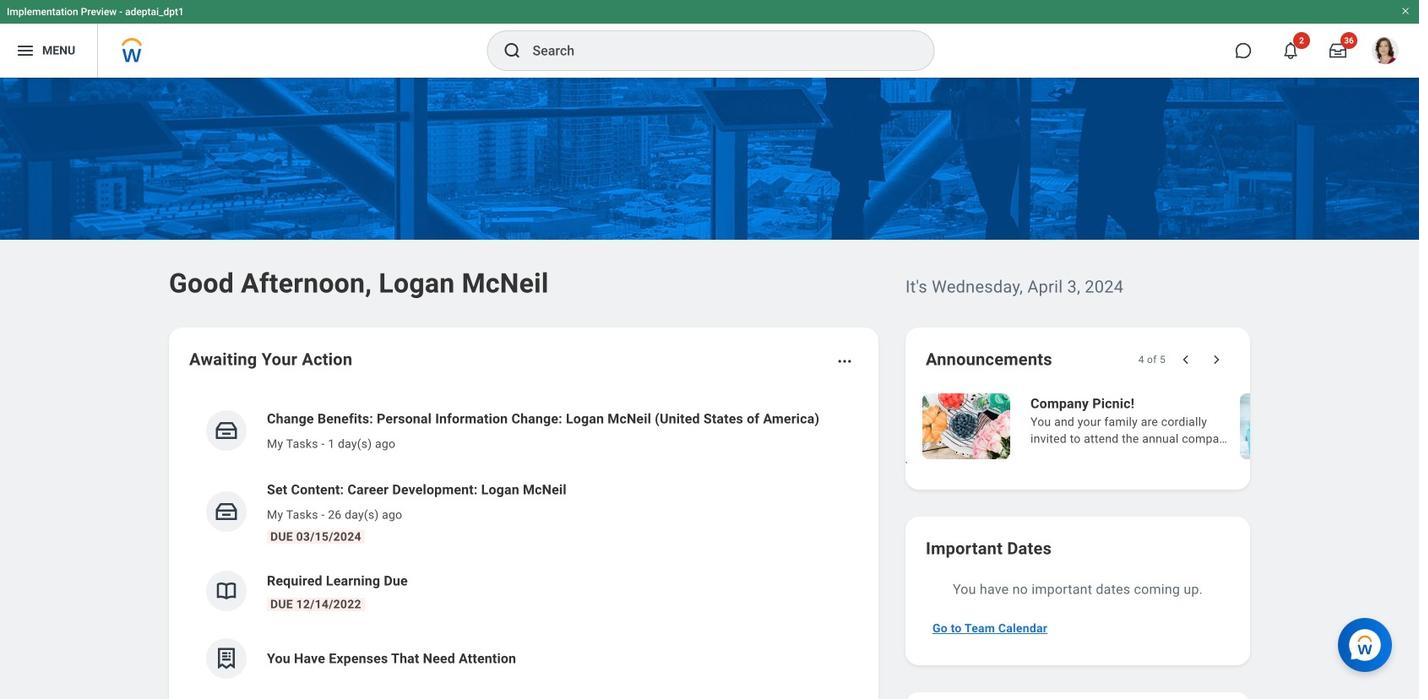 Task type: vqa. For each thing, say whether or not it's contained in the screenshot.
chevron left small icon
yes



Task type: locate. For each thing, give the bounding box(es) containing it.
2 inbox image from the top
[[214, 499, 239, 525]]

Search Workday  search field
[[533, 32, 900, 69]]

inbox image
[[214, 418, 239, 444], [214, 499, 239, 525]]

1 inbox image from the top
[[214, 418, 239, 444]]

banner
[[0, 0, 1420, 78]]

justify image
[[15, 41, 35, 61]]

book open image
[[214, 579, 239, 604]]

notifications large image
[[1283, 42, 1300, 59]]

0 vertical spatial inbox image
[[214, 418, 239, 444]]

chevron right small image
[[1209, 352, 1226, 368]]

status
[[1139, 353, 1166, 367]]

chevron left small image
[[1178, 352, 1195, 368]]

1 vertical spatial inbox image
[[214, 499, 239, 525]]

main content
[[0, 78, 1420, 700]]

list
[[0, 392, 1420, 470], [189, 396, 859, 693]]

search image
[[502, 41, 523, 61]]



Task type: describe. For each thing, give the bounding box(es) containing it.
inbox large image
[[1330, 42, 1347, 59]]

close environment banner image
[[1401, 6, 1411, 16]]

dashboard expenses image
[[214, 647, 239, 672]]

profile logan mcneil image
[[1373, 37, 1400, 68]]



